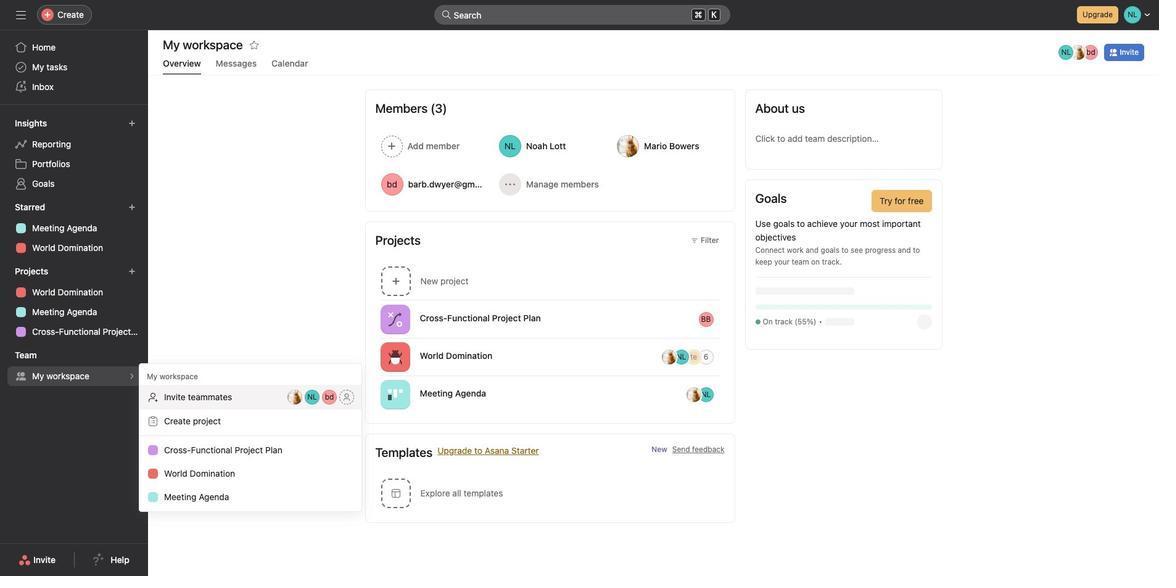 Task type: vqa. For each thing, say whether or not it's contained in the screenshot.
projects
no



Task type: locate. For each thing, give the bounding box(es) containing it.
add items to starred image
[[128, 204, 136, 211]]

prominent image
[[441, 10, 451, 20]]

menu item
[[139, 385, 362, 410]]

show options image
[[720, 390, 730, 399]]

teams element
[[0, 344, 148, 389]]

starred element
[[0, 196, 148, 260]]

bug image
[[388, 350, 403, 364]]

None field
[[434, 5, 730, 25]]

new insights image
[[128, 120, 136, 127]]

show options image
[[720, 314, 730, 324]]

line_and_symbols image
[[388, 312, 403, 327]]



Task type: describe. For each thing, give the bounding box(es) containing it.
insights element
[[0, 112, 148, 196]]

projects element
[[0, 260, 148, 344]]

add to starred image
[[249, 40, 259, 50]]

Search tasks, projects, and more text field
[[434, 5, 730, 25]]

new project or portfolio image
[[128, 268, 136, 275]]

see details, my workspace image
[[128, 373, 136, 380]]

hide sidebar image
[[16, 10, 26, 20]]

global element
[[0, 30, 148, 104]]

filter projects image
[[691, 237, 698, 244]]

board image
[[388, 387, 403, 402]]



